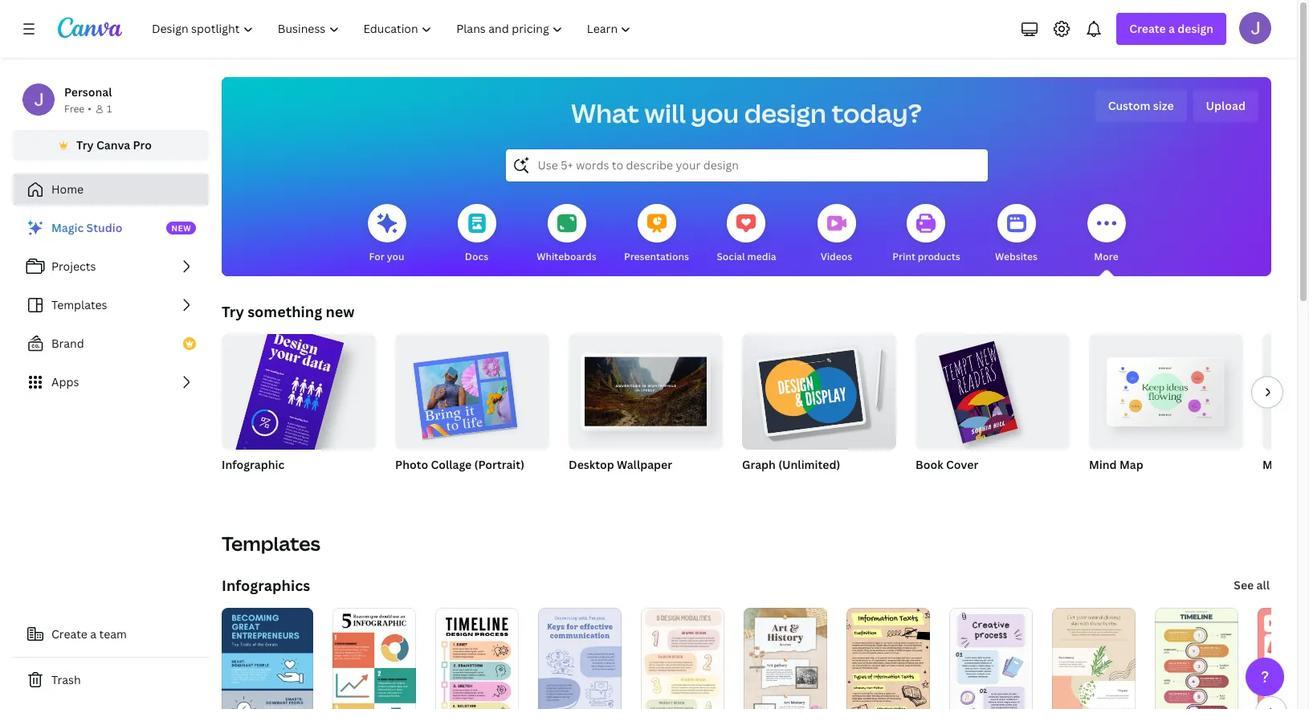 Task type: locate. For each thing, give the bounding box(es) containing it.
mind map group
[[1089, 328, 1243, 493]]

templates up infographics
[[222, 530, 321, 557]]

upload button
[[1193, 90, 1259, 122]]

1 horizontal spatial a
[[1169, 21, 1175, 36]]

social
[[717, 250, 745, 263]]

jacob simon image
[[1239, 12, 1271, 44]]

magic studio
[[51, 220, 122, 235]]

11
[[1286, 478, 1296, 492]]

0 horizontal spatial a
[[90, 626, 96, 642]]

try left canva
[[76, 137, 94, 153]]

(portrait)
[[474, 457, 524, 472]]

book cover
[[916, 457, 978, 472]]

1 horizontal spatial templates
[[222, 530, 321, 557]]

whiteboards button
[[537, 193, 597, 276]]

a inside button
[[90, 626, 96, 642]]

docs button
[[457, 193, 496, 276]]

graph (unlimited)
[[742, 457, 840, 472]]

0 vertical spatial you
[[691, 96, 739, 130]]

custom size
[[1108, 98, 1174, 113]]

book cover group
[[916, 328, 1070, 493]]

create
[[1129, 21, 1166, 36], [51, 626, 87, 642]]

create up custom size on the right of the page
[[1129, 21, 1166, 36]]

1 vertical spatial a
[[90, 626, 96, 642]]

size
[[1153, 98, 1174, 113]]

try left something
[[222, 302, 244, 321]]

a left team
[[90, 626, 96, 642]]

free •
[[64, 102, 91, 116]]

cover
[[946, 457, 978, 472]]

social media
[[717, 250, 776, 263]]

2000
[[250, 478, 276, 492]]

px
[[278, 478, 289, 492]]

1 vertical spatial try
[[222, 302, 244, 321]]

today?
[[832, 96, 922, 130]]

photo
[[395, 457, 428, 472]]

0 vertical spatial try
[[76, 137, 94, 153]]

projects link
[[13, 251, 209, 283]]

0 vertical spatial a
[[1169, 21, 1175, 36]]

group
[[220, 323, 376, 527], [395, 328, 549, 450], [569, 328, 723, 450], [742, 328, 896, 450], [916, 328, 1070, 450], [1089, 328, 1243, 450], [1263, 334, 1309, 450]]

try something new
[[222, 302, 355, 321]]

design up search search box
[[744, 96, 826, 130]]

800 × 2000 px button
[[222, 477, 305, 493]]

group for magazine
[[1263, 334, 1309, 450]]

× right '800' at the bottom left of the page
[[243, 478, 248, 492]]

templates
[[51, 297, 107, 312], [222, 530, 321, 557]]

0 horizontal spatial you
[[387, 250, 404, 263]]

1 vertical spatial create
[[51, 626, 87, 642]]

presentations button
[[624, 193, 689, 276]]

design left jacob simon image
[[1178, 21, 1214, 36]]

you
[[691, 96, 739, 130], [387, 250, 404, 263]]

home link
[[13, 173, 209, 206]]

800
[[222, 478, 241, 492]]

8.5 × 11 in button
[[1263, 477, 1309, 493]]

templates down projects
[[51, 297, 107, 312]]

create left team
[[51, 626, 87, 642]]

create for create a team
[[51, 626, 87, 642]]

a up size on the top of the page
[[1169, 21, 1175, 36]]

apps
[[51, 374, 79, 390]]

Search search field
[[538, 150, 955, 181]]

print
[[893, 250, 916, 263]]

create inside dropdown button
[[1129, 21, 1166, 36]]

try inside button
[[76, 137, 94, 153]]

1 horizontal spatial create
[[1129, 21, 1166, 36]]

brand link
[[13, 328, 209, 360]]

× left 11
[[1279, 478, 1283, 492]]

magazine cover group
[[1263, 334, 1309, 493]]

create inside button
[[51, 626, 87, 642]]

× inside infographic 800 × 2000 px
[[243, 478, 248, 492]]

see all link
[[1232, 569, 1271, 602]]

you right the for at the left of page
[[387, 250, 404, 263]]

you inside button
[[387, 250, 404, 263]]

team
[[99, 626, 127, 642]]

custom
[[1108, 98, 1151, 113]]

magic
[[51, 220, 84, 235]]

studio
[[86, 220, 122, 235]]

graph (unlimited) group
[[742, 328, 896, 493]]

a inside dropdown button
[[1169, 21, 1175, 36]]

will
[[645, 96, 686, 130]]

None search field
[[506, 149, 987, 182]]

try
[[76, 137, 94, 153], [222, 302, 244, 321]]

0 horizontal spatial templates
[[51, 297, 107, 312]]

you right will
[[691, 96, 739, 130]]

new
[[171, 222, 191, 234]]

0 vertical spatial design
[[1178, 21, 1214, 36]]

1 vertical spatial you
[[387, 250, 404, 263]]

0 horizontal spatial ×
[[243, 478, 248, 492]]

0 horizontal spatial create
[[51, 626, 87, 642]]

2 × from the left
[[1279, 478, 1283, 492]]

1 horizontal spatial ×
[[1279, 478, 1283, 492]]

templates link
[[13, 289, 209, 321]]

a
[[1169, 21, 1175, 36], [90, 626, 96, 642]]

0 vertical spatial create
[[1129, 21, 1166, 36]]

mind map
[[1089, 457, 1143, 472]]

design
[[1178, 21, 1214, 36], [744, 96, 826, 130]]

social media button
[[717, 193, 776, 276]]

for you
[[369, 250, 404, 263]]

personal
[[64, 84, 112, 100]]

1 × from the left
[[243, 478, 248, 492]]

projects
[[51, 259, 96, 274]]

×
[[243, 478, 248, 492], [1279, 478, 1283, 492]]

group for photo collage (portrait)
[[395, 328, 549, 450]]

1 horizontal spatial try
[[222, 302, 244, 321]]

group for infographic
[[220, 323, 376, 527]]

1 vertical spatial design
[[744, 96, 826, 130]]

desktop wallpaper group
[[569, 328, 723, 493]]

1 horizontal spatial design
[[1178, 21, 1214, 36]]

more
[[1094, 250, 1119, 263]]

× for magazine
[[1279, 478, 1283, 492]]

× inside the magazine 8.5 × 11 in
[[1279, 478, 1283, 492]]

what
[[571, 96, 639, 130]]

group for graph (unlimited)
[[742, 328, 896, 450]]

0 horizontal spatial try
[[76, 137, 94, 153]]

try for try something new
[[222, 302, 244, 321]]

create a design button
[[1117, 13, 1226, 45]]

list
[[13, 212, 209, 398]]

design inside dropdown button
[[1178, 21, 1214, 36]]

magazine 8.5 × 11 in
[[1263, 457, 1309, 492]]

videos
[[821, 250, 852, 263]]

wallpaper
[[617, 457, 672, 472]]



Task type: describe. For each thing, give the bounding box(es) containing it.
for
[[369, 250, 385, 263]]

brand
[[51, 336, 84, 351]]

upload
[[1206, 98, 1246, 113]]

create a design
[[1129, 21, 1214, 36]]

desktop wallpaper
[[569, 457, 672, 472]]

1
[[107, 102, 112, 116]]

websites
[[995, 250, 1038, 263]]

magazine
[[1263, 457, 1309, 472]]

photo collage (portrait) group
[[395, 328, 549, 493]]

try canva pro button
[[13, 130, 209, 161]]

create for create a design
[[1129, 21, 1166, 36]]

book
[[916, 457, 943, 472]]

in
[[1298, 478, 1307, 492]]

0 vertical spatial templates
[[51, 297, 107, 312]]

top level navigation element
[[141, 13, 645, 45]]

group for desktop wallpaper
[[569, 328, 723, 450]]

print products button
[[893, 193, 960, 276]]

pro
[[133, 137, 152, 153]]

trash
[[51, 672, 81, 687]]

for you button
[[367, 193, 406, 276]]

list containing magic studio
[[13, 212, 209, 398]]

a for team
[[90, 626, 96, 642]]

print products
[[893, 250, 960, 263]]

all
[[1257, 577, 1270, 593]]

try for try canva pro
[[76, 137, 94, 153]]

home
[[51, 182, 84, 197]]

infographic group
[[220, 323, 376, 527]]

apps link
[[13, 366, 209, 398]]

infographics
[[222, 576, 310, 595]]

something
[[247, 302, 322, 321]]

presentations
[[624, 250, 689, 263]]

new
[[326, 302, 355, 321]]

more button
[[1087, 193, 1126, 276]]

docs
[[465, 250, 488, 263]]

0 horizontal spatial design
[[744, 96, 826, 130]]

what will you design today?
[[571, 96, 922, 130]]

1 vertical spatial templates
[[222, 530, 321, 557]]

create a team button
[[13, 618, 209, 651]]

a for design
[[1169, 21, 1175, 36]]

websites button
[[995, 193, 1038, 276]]

whiteboards
[[537, 250, 597, 263]]

infographic 800 × 2000 px
[[222, 457, 289, 492]]

mind
[[1089, 457, 1117, 472]]

8.5
[[1263, 478, 1276, 492]]

× for infographic
[[243, 478, 248, 492]]

desktop
[[569, 457, 614, 472]]

free
[[64, 102, 85, 116]]

infographic
[[222, 457, 285, 472]]

photo collage (portrait)
[[395, 457, 524, 472]]

custom size button
[[1095, 90, 1187, 122]]

see
[[1234, 577, 1254, 593]]

create a team
[[51, 626, 127, 642]]

trash link
[[13, 664, 209, 696]]

1 horizontal spatial you
[[691, 96, 739, 130]]

videos button
[[817, 193, 856, 276]]

map
[[1120, 457, 1143, 472]]

graph
[[742, 457, 776, 472]]

•
[[88, 102, 91, 116]]

see all
[[1234, 577, 1270, 593]]

group for book cover
[[916, 328, 1070, 450]]

collage
[[431, 457, 472, 472]]

group for mind map
[[1089, 328, 1243, 450]]

(unlimited)
[[778, 457, 840, 472]]

products
[[918, 250, 960, 263]]

try canva pro
[[76, 137, 152, 153]]

canva
[[96, 137, 130, 153]]

media
[[747, 250, 776, 263]]

infographics link
[[222, 576, 310, 595]]



Task type: vqa. For each thing, say whether or not it's contained in the screenshot.
the Magazine 8.5 × 11 in
yes



